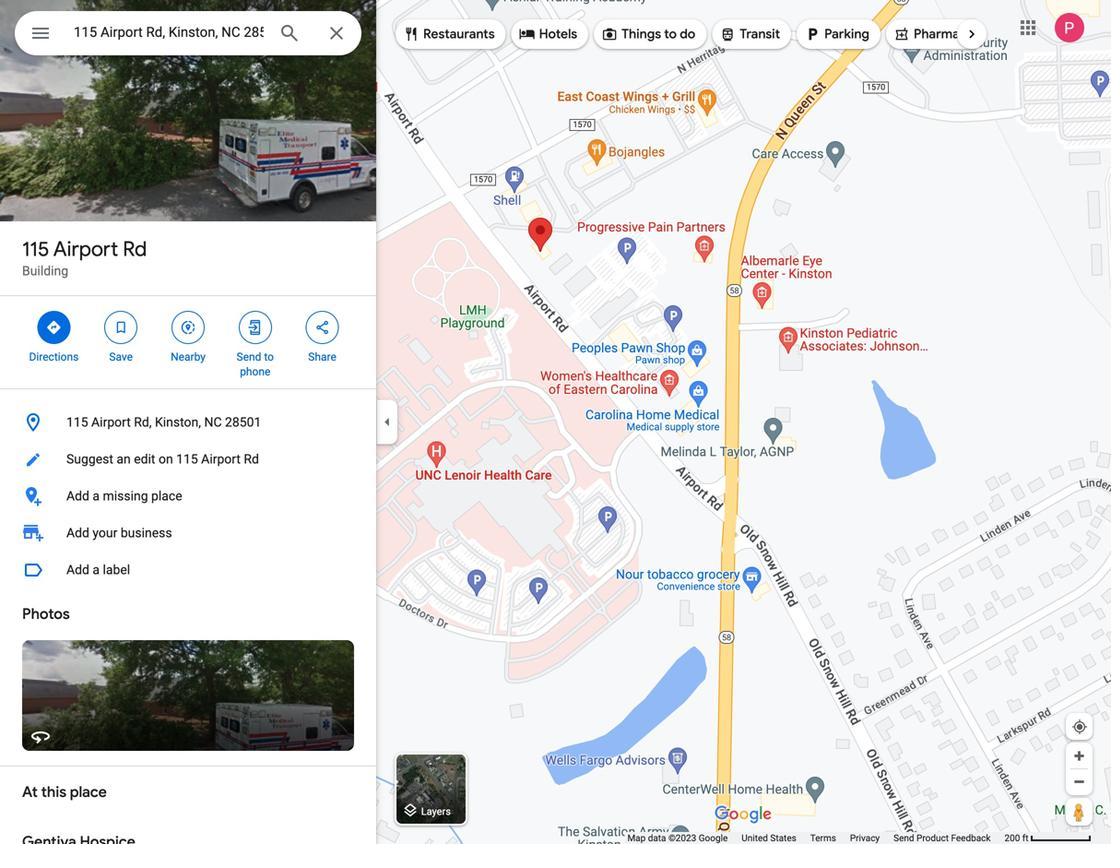 Task type: locate. For each thing, give the bounding box(es) containing it.
privacy button
[[850, 832, 880, 844]]

 pharmacies
[[894, 24, 984, 44]]

to
[[664, 26, 677, 42], [264, 351, 274, 363]]

0 vertical spatial to
[[664, 26, 677, 42]]

0 horizontal spatial send
[[237, 351, 261, 363]]

add for add your business
[[66, 525, 89, 541]]

1 vertical spatial rd
[[244, 452, 259, 467]]

hotels
[[539, 26, 578, 42]]

send product feedback button
[[894, 832, 991, 844]]

next page image
[[964, 26, 981, 42]]

115 up suggest
[[66, 415, 88, 430]]

2 horizontal spatial 115
[[176, 452, 198, 467]]

show your location image
[[1072, 719, 1089, 735]]

none field inside 115 airport rd, kinston, nc 28501 field
[[74, 21, 264, 43]]

0 vertical spatial send
[[237, 351, 261, 363]]

your
[[93, 525, 117, 541]]

1 horizontal spatial send
[[894, 833, 915, 844]]


[[113, 317, 129, 338]]

save
[[109, 351, 133, 363]]

0 vertical spatial place
[[151, 488, 182, 504]]

airport inside "button"
[[91, 415, 131, 430]]

3 add from the top
[[66, 562, 89, 577]]

label
[[103, 562, 130, 577]]

on
[[159, 452, 173, 467]]

0 vertical spatial 115
[[22, 236, 49, 262]]

ft
[[1023, 833, 1029, 844]]

2 vertical spatial airport
[[201, 452, 241, 467]]

None field
[[74, 21, 264, 43]]

footer
[[628, 832, 1005, 844]]

add inside button
[[66, 488, 89, 504]]

1 horizontal spatial to
[[664, 26, 677, 42]]

send product feedback
[[894, 833, 991, 844]]

1 a from the top
[[93, 488, 100, 504]]

send inside send product feedback button
[[894, 833, 915, 844]]

rd down 28501
[[244, 452, 259, 467]]

add left your
[[66, 525, 89, 541]]

2 vertical spatial add
[[66, 562, 89, 577]]

united states
[[742, 833, 797, 844]]


[[720, 24, 736, 44]]


[[519, 24, 536, 44]]

1 vertical spatial to
[[264, 351, 274, 363]]

collapse side panel image
[[377, 412, 398, 432]]

airport up building
[[53, 236, 118, 262]]

terms button
[[811, 832, 837, 844]]

115 inside "button"
[[66, 415, 88, 430]]

missing
[[103, 488, 148, 504]]

place down on
[[151, 488, 182, 504]]

1 horizontal spatial 115
[[66, 415, 88, 430]]


[[602, 24, 618, 44]]

data
[[648, 833, 666, 844]]

a inside button
[[93, 562, 100, 577]]

airport down nc
[[201, 452, 241, 467]]

this
[[41, 783, 66, 802]]

to left do
[[664, 26, 677, 42]]

1 vertical spatial send
[[894, 833, 915, 844]]

to up phone
[[264, 351, 274, 363]]

add a missing place button
[[0, 478, 376, 515]]

2 a from the top
[[93, 562, 100, 577]]


[[46, 317, 62, 338]]

2 add from the top
[[66, 525, 89, 541]]

send left product on the bottom right of the page
[[894, 833, 915, 844]]

1 horizontal spatial rd
[[244, 452, 259, 467]]

airport
[[53, 236, 118, 262], [91, 415, 131, 430], [201, 452, 241, 467]]

115 up building
[[22, 236, 49, 262]]

add
[[66, 488, 89, 504], [66, 525, 89, 541], [66, 562, 89, 577]]

0 horizontal spatial 115
[[22, 236, 49, 262]]

suggest an edit on 115 airport rd button
[[0, 441, 376, 478]]

suggest
[[66, 452, 113, 467]]

0 horizontal spatial to
[[264, 351, 274, 363]]

google
[[699, 833, 728, 844]]

0 vertical spatial a
[[93, 488, 100, 504]]

1 vertical spatial add
[[66, 525, 89, 541]]

rd
[[123, 236, 147, 262], [244, 452, 259, 467]]

200 ft
[[1005, 833, 1029, 844]]

1 add from the top
[[66, 488, 89, 504]]

0 vertical spatial airport
[[53, 236, 118, 262]]

place right this
[[70, 783, 107, 802]]

©2023
[[669, 833, 697, 844]]

share
[[308, 351, 337, 363]]

footer containing map data ©2023 google
[[628, 832, 1005, 844]]

business
[[121, 525, 172, 541]]

send
[[237, 351, 261, 363], [894, 833, 915, 844]]

place
[[151, 488, 182, 504], [70, 783, 107, 802]]

a
[[93, 488, 100, 504], [93, 562, 100, 577]]

0 vertical spatial rd
[[123, 236, 147, 262]]

add a missing place
[[66, 488, 182, 504]]

2 vertical spatial 115
[[176, 452, 198, 467]]

send inside send to phone
[[237, 351, 261, 363]]

nearby
[[171, 351, 206, 363]]

1 horizontal spatial place
[[151, 488, 182, 504]]

privacy
[[850, 833, 880, 844]]

rd up 
[[123, 236, 147, 262]]

115 inside button
[[176, 452, 198, 467]]

a inside button
[[93, 488, 100, 504]]

 restaurants
[[403, 24, 495, 44]]

a left label in the left of the page
[[93, 562, 100, 577]]

115
[[22, 236, 49, 262], [66, 415, 88, 430], [176, 452, 198, 467]]

115 right on
[[176, 452, 198, 467]]

send up phone
[[237, 351, 261, 363]]

 search field
[[15, 11, 362, 59]]

to inside the  things to do
[[664, 26, 677, 42]]

add inside button
[[66, 562, 89, 577]]

add down suggest
[[66, 488, 89, 504]]

115 for rd,
[[66, 415, 88, 430]]

add left label in the left of the page
[[66, 562, 89, 577]]

airport for rd
[[53, 236, 118, 262]]

zoom out image
[[1073, 775, 1087, 789]]

115 inside 115 airport rd building
[[22, 236, 49, 262]]

suggest an edit on 115 airport rd
[[66, 452, 259, 467]]

1 vertical spatial 115
[[66, 415, 88, 430]]

1 vertical spatial a
[[93, 562, 100, 577]]

available search options for this area region
[[382, 12, 1073, 56]]

0 vertical spatial add
[[66, 488, 89, 504]]

115 airport rd, kinston, nc 28501
[[66, 415, 261, 430]]

28501
[[225, 415, 261, 430]]


[[247, 317, 264, 338]]

add for add a label
[[66, 562, 89, 577]]

a left missing
[[93, 488, 100, 504]]

115 airport rd building
[[22, 236, 147, 279]]

0 horizontal spatial rd
[[123, 236, 147, 262]]

nc
[[204, 415, 222, 430]]

0 horizontal spatial place
[[70, 783, 107, 802]]

rd inside button
[[244, 452, 259, 467]]

google maps element
[[0, 0, 1112, 844]]

airport inside 115 airport rd building
[[53, 236, 118, 262]]

parking
[[825, 26, 870, 42]]

airport left rd,
[[91, 415, 131, 430]]

1 vertical spatial airport
[[91, 415, 131, 430]]



Task type: vqa. For each thing, say whether or not it's contained in the screenshot.


Task type: describe. For each thing, give the bounding box(es) containing it.
 hotels
[[519, 24, 578, 44]]

send for send to phone
[[237, 351, 261, 363]]

kinston,
[[155, 415, 201, 430]]

edit
[[134, 452, 155, 467]]

a for missing
[[93, 488, 100, 504]]

an
[[117, 452, 131, 467]]

photos
[[22, 605, 70, 624]]


[[804, 24, 821, 44]]

at this place
[[22, 783, 107, 802]]


[[180, 317, 196, 338]]

add for add a missing place
[[66, 488, 89, 504]]

1 vertical spatial place
[[70, 783, 107, 802]]

things
[[622, 26, 661, 42]]

rd inside 115 airport rd building
[[123, 236, 147, 262]]

restaurants
[[423, 26, 495, 42]]

 things to do
[[602, 24, 696, 44]]

united
[[742, 833, 768, 844]]

do
[[680, 26, 696, 42]]

transit
[[740, 26, 780, 42]]

place inside button
[[151, 488, 182, 504]]

phone
[[240, 365, 271, 378]]

 button
[[15, 11, 66, 59]]

115 Airport Rd, Kinston, NC 28501 field
[[15, 11, 362, 55]]

115 for rd
[[22, 236, 49, 262]]

a for label
[[93, 562, 100, 577]]

add a label button
[[0, 552, 376, 589]]

feedback
[[951, 833, 991, 844]]

layers
[[421, 806, 451, 817]]

200 ft button
[[1005, 833, 1092, 844]]

 transit
[[720, 24, 780, 44]]

airport for rd,
[[91, 415, 131, 430]]

building
[[22, 263, 68, 279]]

add your business link
[[0, 515, 376, 552]]

footer inside the google maps element
[[628, 832, 1005, 844]]

115 airport rd, kinston, nc 28501 button
[[0, 404, 376, 441]]

add a label
[[66, 562, 130, 577]]

send to phone
[[237, 351, 274, 378]]

airport inside button
[[201, 452, 241, 467]]

united states button
[[742, 832, 797, 844]]

115 airport rd main content
[[0, 0, 376, 844]]

map data ©2023 google
[[628, 833, 728, 844]]

directions
[[29, 351, 79, 363]]

 parking
[[804, 24, 870, 44]]

pharmacies
[[914, 26, 984, 42]]

terms
[[811, 833, 837, 844]]

actions for 115 airport rd region
[[0, 296, 376, 388]]

at
[[22, 783, 38, 802]]

200
[[1005, 833, 1021, 844]]

map
[[628, 833, 646, 844]]

product
[[917, 833, 949, 844]]


[[30, 20, 52, 47]]

zoom in image
[[1073, 749, 1087, 763]]

to inside send to phone
[[264, 351, 274, 363]]

send for send product feedback
[[894, 833, 915, 844]]

google account: payton hansen  
(payton.hansen@adept.ai) image
[[1055, 13, 1085, 43]]

states
[[771, 833, 797, 844]]

rd,
[[134, 415, 152, 430]]

add your business
[[66, 525, 172, 541]]

show street view coverage image
[[1066, 798, 1093, 826]]


[[403, 24, 420, 44]]


[[894, 24, 910, 44]]


[[314, 317, 331, 338]]



